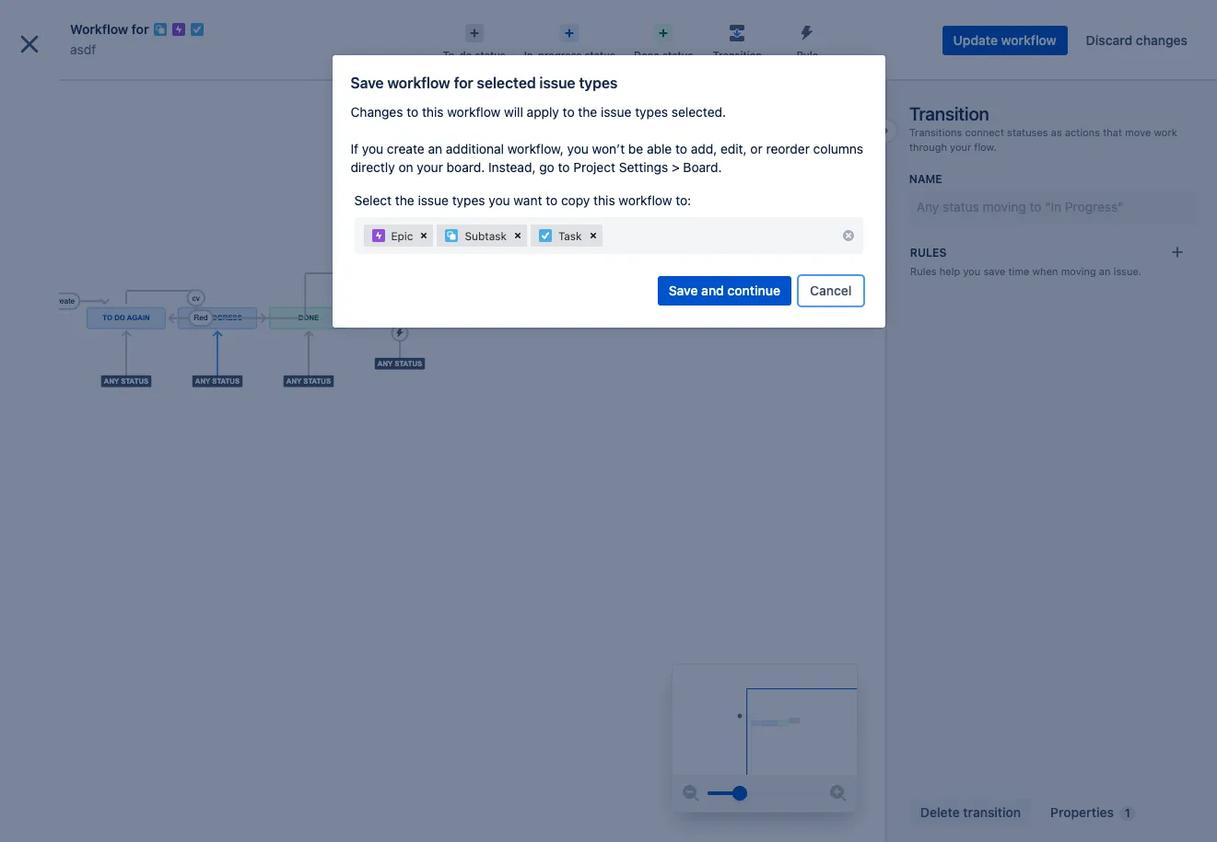 Task type: vqa. For each thing, say whether or not it's contained in the screenshot.
Create button
no



Task type: describe. For each thing, give the bounding box(es) containing it.
be
[[628, 141, 643, 157]]

0 vertical spatial types
[[579, 75, 617, 91]]

selected
[[477, 75, 536, 91]]

transition button
[[702, 18, 772, 63]]

flow.
[[974, 141, 997, 153]]

add,
[[691, 141, 717, 157]]

zoom out image
[[680, 783, 702, 805]]

subtask image
[[445, 228, 459, 243]]

done
[[634, 49, 660, 61]]

primary element
[[11, 0, 867, 52]]

changes
[[1136, 32, 1188, 48]]

transition for transition
[[713, 49, 762, 61]]

won't
[[592, 141, 625, 157]]

when
[[1032, 266, 1058, 278]]

add rule image
[[1170, 245, 1185, 260]]

issue inside changes to this workflow will apply to the issue types selected. if you create an additional workflow, you won't be able to add, edit, or reorder columns directly on your board. instead, go to project settings > board.
[[601, 104, 631, 120]]

done status button
[[625, 18, 702, 63]]

move
[[1125, 126, 1151, 138]]

epic inside 'group'
[[70, 305, 95, 321]]

workflow
[[70, 21, 128, 37]]

create
[[387, 141, 424, 157]]

for inside dialog
[[454, 75, 473, 91]]

save for save and continue
[[669, 283, 698, 299]]

properties
[[1050, 805, 1114, 821]]

status inside to-do status popup button
[[475, 49, 506, 61]]

progress"
[[1065, 199, 1123, 215]]

selected.
[[671, 104, 726, 120]]

transition for transition transitions connect statuses as actions that move work through your flow.
[[909, 103, 989, 124]]

do
[[459, 49, 472, 61]]

0 vertical spatial asdf
[[70, 41, 96, 57]]

board.
[[447, 159, 485, 175]]

in-progress status button
[[515, 18, 625, 63]]

save workflow for selected issue types dialog
[[332, 55, 885, 328]]

1 horizontal spatial an
[[1099, 266, 1111, 278]]

delete
[[920, 805, 960, 821]]

copy
[[561, 193, 590, 208]]

update workflow button
[[942, 26, 1068, 55]]

to-
[[443, 49, 459, 61]]

transitions
[[909, 126, 962, 138]]

close workflow editor image
[[15, 29, 44, 59]]

edit,
[[721, 141, 747, 157]]

work
[[1154, 126, 1177, 138]]

1 horizontal spatial this
[[593, 193, 615, 208]]

apply
[[527, 104, 559, 120]]

rules for rules help you save time when moving an issue.
[[910, 266, 937, 278]]

discard
[[1086, 32, 1133, 48]]

progress
[[538, 49, 582, 61]]

columns
[[813, 141, 863, 157]]

save for save workflow for selected issue types
[[351, 75, 384, 91]]

if
[[351, 141, 358, 157]]

epic link
[[7, 295, 214, 332]]

go
[[539, 159, 554, 175]]

issue.
[[1113, 266, 1142, 278]]

delete transition
[[920, 805, 1021, 821]]

status inside done status popup button
[[662, 49, 693, 61]]

time
[[1008, 266, 1029, 278]]

epic image
[[371, 228, 386, 243]]

subtask
[[465, 229, 507, 243]]

>
[[672, 159, 680, 175]]

delete transition button
[[909, 799, 1032, 828]]

save and continue button
[[658, 276, 791, 306]]

save workflow for selected issue types
[[351, 75, 617, 91]]

statuses
[[1007, 126, 1048, 138]]

zoom in image
[[827, 783, 849, 805]]

1
[[1125, 807, 1130, 821]]

you up project
[[567, 141, 589, 157]]

rules for rules
[[910, 246, 947, 260]]

this inside changes to this workflow will apply to the issue types selected. if you create an additional workflow, you won't be able to add, edit, or reorder columns directly on your board. instead, go to project settings > board.
[[422, 104, 444, 120]]

to right changes
[[407, 104, 418, 120]]

through
[[909, 141, 947, 153]]

workflow inside changes to this workflow will apply to the issue types selected. if you create an additional workflow, you won't be able to add, edit, or reorder columns directly on your board. instead, go to project settings > board.
[[447, 104, 501, 120]]

directly
[[351, 159, 395, 175]]

board.
[[683, 159, 722, 175]]

project
[[573, 159, 615, 175]]

0 vertical spatial for
[[131, 21, 149, 37]]

continue
[[727, 283, 780, 299]]

Zoom level range field
[[707, 776, 822, 813]]

connect
[[965, 126, 1004, 138]]

in-progress status
[[524, 49, 615, 61]]

able
[[647, 141, 672, 157]]

transition
[[963, 805, 1021, 821]]

as
[[1051, 126, 1062, 138]]

to up >
[[675, 141, 687, 157]]

actions
[[1065, 126, 1100, 138]]

cancel button
[[799, 276, 863, 306]]

0 horizontal spatial issue
[[418, 193, 449, 208]]



Task type: locate. For each thing, give the bounding box(es) containing it.
0 horizontal spatial transition
[[713, 49, 762, 61]]

workflow,
[[507, 141, 564, 157]]

1 clear image from the left
[[417, 228, 432, 243]]

your inside transition transitions connect statuses as actions that move work through your flow.
[[950, 141, 971, 153]]

want
[[514, 193, 542, 208]]

reorder
[[766, 141, 810, 157]]

issue up the won't
[[601, 104, 631, 120]]

0 vertical spatial transition
[[713, 49, 762, 61]]

asdf down workflow
[[70, 41, 96, 57]]

you're in the workflow viewfinder, use the arrow keys to move it element
[[672, 665, 857, 776]]

workflow inside button
[[1001, 32, 1056, 48]]

workflow down settings
[[619, 193, 672, 208]]

to:
[[676, 193, 691, 208]]

transition up the transitions
[[909, 103, 989, 124]]

0 vertical spatial moving
[[983, 199, 1026, 215]]

1 horizontal spatial moving
[[1061, 266, 1096, 278]]

clear image for epic
[[417, 228, 432, 243]]

the up the won't
[[578, 104, 597, 120]]

issue
[[539, 75, 575, 91], [601, 104, 631, 120], [418, 193, 449, 208]]

0 vertical spatial the
[[578, 104, 597, 120]]

settings
[[619, 159, 668, 175]]

the right select
[[395, 193, 414, 208]]

you right the if
[[362, 141, 383, 157]]

1 vertical spatial rules
[[910, 266, 937, 278]]

1 vertical spatial this
[[593, 193, 615, 208]]

to left the ""in"
[[1030, 199, 1041, 215]]

transition
[[713, 49, 762, 61], [909, 103, 989, 124]]

epic inside save workflow for selected issue types dialog
[[391, 229, 413, 243]]

1 horizontal spatial transition
[[909, 103, 989, 124]]

2 vertical spatial issue
[[418, 193, 449, 208]]

rule
[[797, 49, 818, 61]]

on
[[398, 159, 413, 175]]

to right want
[[546, 193, 558, 208]]

epic group
[[7, 247, 214, 485]]

an right create
[[428, 141, 442, 157]]

rule button
[[772, 18, 842, 63]]

clear image
[[510, 228, 525, 243]]

status right the any
[[943, 199, 979, 215]]

asdf link
[[70, 39, 96, 61]]

1 vertical spatial your
[[417, 159, 443, 175]]

this up create
[[422, 104, 444, 120]]

0 vertical spatial epic
[[391, 229, 413, 243]]

clear image right task
[[586, 228, 600, 243]]

1 vertical spatial an
[[1099, 266, 1111, 278]]

types down board.
[[452, 193, 485, 208]]

an inside changes to this workflow will apply to the issue types selected. if you create an additional workflow, you won't be able to add, edit, or reorder columns directly on your board. instead, go to project settings > board.
[[428, 141, 442, 157]]

and
[[701, 283, 724, 299]]

rules help you save time when moving an issue.
[[910, 266, 1142, 278]]

moving right when
[[1061, 266, 1096, 278]]

discard changes button
[[1075, 26, 1199, 55]]

any status moving to "in progress"
[[917, 199, 1123, 215]]

for right workflow
[[131, 21, 149, 37]]

1 vertical spatial save
[[669, 283, 698, 299]]

rules left help
[[910, 266, 937, 278]]

1 vertical spatial types
[[635, 104, 668, 120]]

1 horizontal spatial save
[[669, 283, 698, 299]]

transition inside popup button
[[713, 49, 762, 61]]

2 clear image from the left
[[586, 228, 600, 243]]

rules up help
[[910, 246, 947, 260]]

done status
[[634, 49, 693, 61]]

you left want
[[489, 193, 510, 208]]

0 horizontal spatial moving
[[983, 199, 1026, 215]]

save inside button
[[669, 283, 698, 299]]

0 horizontal spatial the
[[395, 193, 414, 208]]

0 horizontal spatial this
[[422, 104, 444, 120]]

workflow for
[[70, 21, 149, 37]]

0 horizontal spatial clear image
[[417, 228, 432, 243]]

your
[[950, 141, 971, 153], [417, 159, 443, 175]]

clear image
[[417, 228, 432, 243], [586, 228, 600, 243]]

save
[[983, 266, 1005, 278]]

0 vertical spatial your
[[950, 141, 971, 153]]

to right apply
[[563, 104, 575, 120]]

0 vertical spatial issue
[[539, 75, 575, 91]]

transition transitions connect statuses as actions that move work through your flow.
[[909, 103, 1177, 153]]

1 horizontal spatial your
[[950, 141, 971, 153]]

workflow down save workflow for selected issue types
[[447, 104, 501, 120]]

1 horizontal spatial for
[[454, 75, 473, 91]]

2 horizontal spatial types
[[635, 104, 668, 120]]

the
[[578, 104, 597, 120], [395, 193, 414, 208]]

0 horizontal spatial save
[[351, 75, 384, 91]]

changes
[[351, 104, 403, 120]]

save and continue
[[669, 283, 780, 299]]

additional
[[446, 141, 504, 157]]

0 vertical spatial save
[[351, 75, 384, 91]]

Search field
[[867, 11, 1051, 41]]

update
[[953, 32, 998, 48]]

the inside changes to this workflow will apply to the issue types selected. if you create an additional workflow, you won't be able to add, edit, or reorder columns directly on your board. instead, go to project settings > board.
[[578, 104, 597, 120]]

asdf
[[70, 41, 96, 57], [55, 80, 82, 96]]

save left and
[[669, 283, 698, 299]]

workflow right the update
[[1001, 32, 1056, 48]]

you right help
[[963, 266, 981, 278]]

will
[[504, 104, 523, 120]]

0 horizontal spatial an
[[428, 141, 442, 157]]

1 vertical spatial the
[[395, 193, 414, 208]]

types inside changes to this workflow will apply to the issue types selected. if you create an additional workflow, you won't be able to add, edit, or reorder columns directly on your board. instead, go to project settings > board.
[[635, 104, 668, 120]]

clear image
[[841, 228, 855, 243]]

moving
[[983, 199, 1026, 215], [1061, 266, 1096, 278]]

save up changes
[[351, 75, 384, 91]]

"in
[[1045, 199, 1061, 215]]

0 horizontal spatial epic
[[70, 305, 95, 321]]

any
[[917, 199, 939, 215]]

or
[[750, 141, 763, 157]]

clear image for task
[[586, 228, 600, 243]]

you
[[362, 141, 383, 157], [567, 141, 589, 157], [489, 193, 510, 208], [963, 266, 981, 278]]

cancel
[[810, 283, 852, 299]]

1 vertical spatial transition
[[909, 103, 989, 124]]

1 horizontal spatial types
[[579, 75, 617, 91]]

moving left the ""in"
[[983, 199, 1026, 215]]

0 vertical spatial rules
[[910, 246, 947, 260]]

your left flow. at right
[[950, 141, 971, 153]]

0 horizontal spatial for
[[131, 21, 149, 37]]

transition up selected.
[[713, 49, 762, 61]]

2 vertical spatial types
[[452, 193, 485, 208]]

0 horizontal spatial your
[[417, 159, 443, 175]]

1 rules from the top
[[910, 246, 947, 260]]

1 horizontal spatial clear image
[[586, 228, 600, 243]]

jira software image
[[48, 15, 172, 37], [48, 15, 172, 37]]

transition inside transition transitions connect statuses as actions that move work through your flow.
[[909, 103, 989, 124]]

your inside changes to this workflow will apply to the issue types selected. if you create an additional workflow, you won't be able to add, edit, or reorder columns directly on your board. instead, go to project settings > board.
[[417, 159, 443, 175]]

types up able
[[635, 104, 668, 120]]

an
[[428, 141, 442, 157], [1099, 266, 1111, 278]]

1 horizontal spatial issue
[[539, 75, 575, 91]]

0 vertical spatial this
[[422, 104, 444, 120]]

discard changes
[[1086, 32, 1188, 48]]

1 horizontal spatial the
[[578, 104, 597, 120]]

asdf down asdf link
[[55, 80, 82, 96]]

clear image left subtask icon
[[417, 228, 432, 243]]

issue down progress
[[539, 75, 575, 91]]

name
[[909, 173, 942, 186]]

save
[[351, 75, 384, 91], [669, 283, 698, 299]]

1 vertical spatial moving
[[1061, 266, 1096, 278]]

help
[[940, 266, 960, 278]]

status right do
[[475, 49, 506, 61]]

this right "copy" on the left
[[593, 193, 615, 208]]

1 horizontal spatial epic
[[391, 229, 413, 243]]

for down do
[[454, 75, 473, 91]]

issue up subtask icon
[[418, 193, 449, 208]]

for
[[131, 21, 149, 37], [454, 75, 473, 91]]

0 horizontal spatial types
[[452, 193, 485, 208]]

banner
[[0, 0, 1217, 52]]

epic
[[391, 229, 413, 243], [70, 305, 95, 321]]

that
[[1103, 126, 1122, 138]]

0 vertical spatial an
[[428, 141, 442, 157]]

2 rules from the top
[[910, 266, 937, 278]]

1 vertical spatial epic
[[70, 305, 95, 321]]

an left issue. at the top right of page
[[1099, 266, 1111, 278]]

to-do status button
[[434, 18, 515, 63]]

in-
[[524, 49, 538, 61]]

status right progress
[[585, 49, 615, 61]]

2 horizontal spatial issue
[[601, 104, 631, 120]]

types down in-progress status
[[579, 75, 617, 91]]

changes to this workflow will apply to the issue types selected. if you create an additional workflow, you won't be able to add, edit, or reorder columns directly on your board. instead, go to project settings > board.
[[351, 104, 863, 175]]

rules
[[910, 246, 947, 260], [910, 266, 937, 278]]

group
[[7, 387, 214, 437]]

status
[[475, 49, 506, 61], [585, 49, 615, 61], [662, 49, 693, 61], [943, 199, 979, 215]]

status right done
[[662, 49, 693, 61]]

to right go
[[558, 159, 570, 175]]

workflow down to-
[[387, 75, 450, 91]]

your right on at the top left
[[417, 159, 443, 175]]

task image
[[538, 228, 553, 243]]

task
[[558, 229, 582, 243]]

status inside the in-progress status popup button
[[585, 49, 615, 61]]

select the issue types you want to copy this workflow to:
[[354, 193, 691, 208]]

instead,
[[488, 159, 536, 175]]

select
[[354, 193, 392, 208]]

types
[[579, 75, 617, 91], [635, 104, 668, 120], [452, 193, 485, 208]]

1 vertical spatial issue
[[601, 104, 631, 120]]

1 vertical spatial for
[[454, 75, 473, 91]]

this
[[422, 104, 444, 120], [593, 193, 615, 208]]

to
[[407, 104, 418, 120], [563, 104, 575, 120], [675, 141, 687, 157], [558, 159, 570, 175], [546, 193, 558, 208], [1030, 199, 1041, 215]]

to-do status
[[443, 49, 506, 61]]

update workflow
[[953, 32, 1056, 48]]

1 vertical spatial asdf
[[55, 80, 82, 96]]



